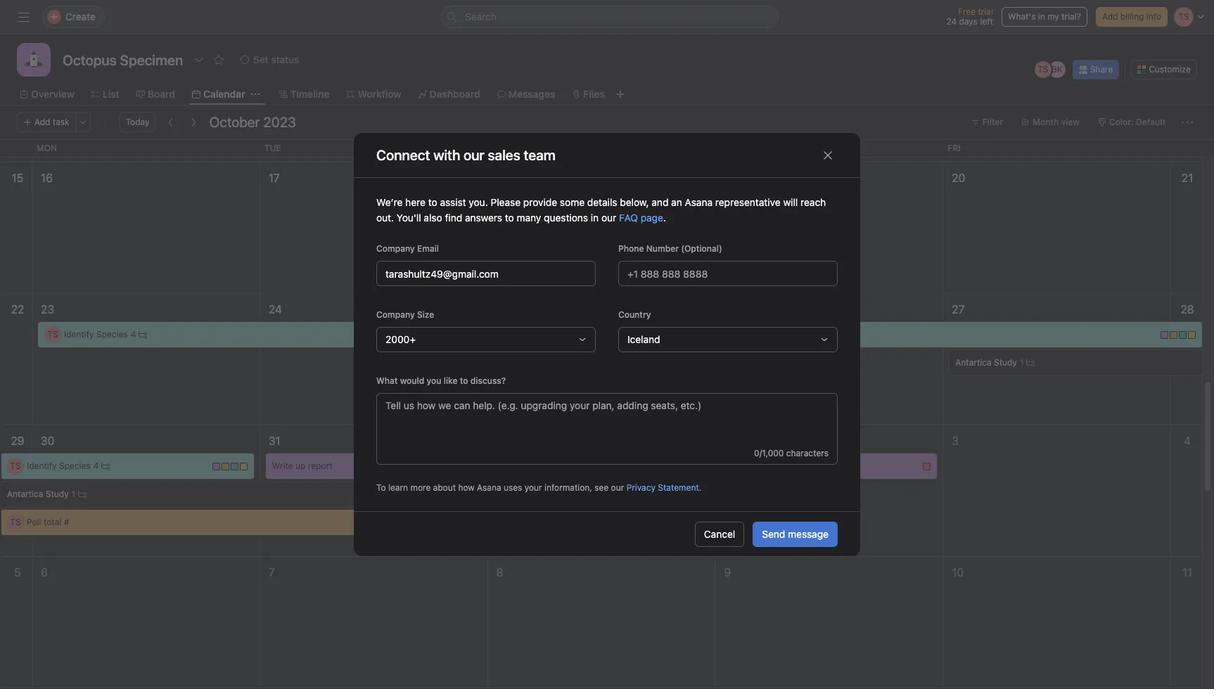 Task type: locate. For each thing, give the bounding box(es) containing it.
0 horizontal spatial in
[[591, 212, 599, 224]]

1 horizontal spatial 24
[[947, 16, 957, 27]]

share
[[1091, 64, 1114, 75]]

email
[[417, 244, 439, 254]]

dashboard link
[[418, 87, 481, 102]]

1 vertical spatial in
[[591, 212, 599, 224]]

. up cancel "button"
[[699, 483, 702, 493]]

0 vertical spatial identify species
[[64, 329, 128, 340]]

sales team
[[488, 147, 556, 163]]

many
[[517, 212, 541, 224]]

1 vertical spatial 1
[[72, 489, 75, 500]]

1 horizontal spatial study
[[994, 358, 1018, 368]]

24 inside free trial 24 days left
[[947, 16, 957, 27]]

asana right 'how'
[[477, 483, 501, 493]]

0 horizontal spatial 24
[[269, 303, 282, 316]]

iceland
[[628, 334, 661, 346]]

0 horizontal spatial to
[[428, 196, 438, 208]]

1 vertical spatial antartica study
[[7, 489, 69, 500]]

1 horizontal spatial add
[[667, 407, 684, 417]]

overview
[[31, 88, 74, 100]]

3
[[952, 435, 959, 448]]

antartica
[[956, 358, 992, 368], [7, 489, 43, 500]]

antartica study up poll
[[7, 489, 69, 500]]

species for middle leftcount image
[[96, 329, 128, 340]]

1 vertical spatial identify
[[27, 461, 57, 472]]

in left "my"
[[1039, 11, 1046, 22]]

1 vertical spatial 24
[[269, 303, 282, 316]]

1 horizontal spatial in
[[1039, 11, 1046, 22]]

workflow link
[[347, 87, 402, 102]]

files
[[584, 88, 605, 100]]

study
[[994, 358, 1018, 368], [46, 489, 69, 500]]

0 horizontal spatial add
[[34, 117, 50, 127]]

messages link
[[497, 87, 556, 102]]

here
[[405, 196, 426, 208]]

1 horizontal spatial antartica study
[[956, 358, 1018, 368]]

0 vertical spatial in
[[1039, 11, 1046, 22]]

24
[[947, 16, 957, 27], [269, 303, 282, 316]]

1 horizontal spatial leftcount image
[[139, 331, 147, 339]]

in inside button
[[1039, 11, 1046, 22]]

1 horizontal spatial task
[[686, 407, 703, 417]]

timeline
[[290, 88, 330, 100]]

message
[[788, 528, 829, 540]]

to down 'please'
[[505, 212, 514, 224]]

1 horizontal spatial add task
[[667, 407, 703, 417]]

country
[[619, 310, 651, 320]]

2 vertical spatial our
[[611, 483, 624, 493]]

trial
[[978, 6, 994, 17]]

1 horizontal spatial 1
[[1020, 358, 1024, 368]]

learn
[[388, 483, 408, 493]]

2 vertical spatial 4
[[93, 461, 99, 472]]

to right like
[[460, 376, 468, 386]]

our down the details
[[602, 212, 617, 224]]

2 horizontal spatial add
[[1103, 11, 1119, 22]]

1 vertical spatial to
[[505, 212, 514, 224]]

species
[[96, 329, 128, 340], [59, 461, 91, 472]]

5
[[14, 567, 21, 579]]

1 vertical spatial our
[[602, 212, 617, 224]]

1 vertical spatial antartica
[[7, 489, 43, 500]]

number
[[647, 244, 679, 254]]

leftcount image
[[139, 331, 147, 339], [1027, 359, 1036, 367], [102, 462, 110, 471]]

0 horizontal spatial species
[[59, 461, 91, 472]]

identify species
[[64, 329, 128, 340], [27, 461, 91, 472]]

company for company email
[[377, 244, 415, 254]]

0 horizontal spatial .
[[664, 212, 666, 224]]

1 for 30
[[72, 489, 75, 500]]

send
[[762, 528, 786, 540]]

will
[[784, 196, 798, 208]]

0 vertical spatial antartica
[[956, 358, 992, 368]]

timeline link
[[279, 87, 330, 102]]

1 vertical spatial asana
[[477, 483, 501, 493]]

how
[[458, 483, 475, 493]]

1 horizontal spatial add task button
[[650, 403, 710, 422]]

0 vertical spatial asana
[[685, 196, 713, 208]]

calendar link
[[192, 87, 245, 102]]

0/1,000
[[754, 448, 784, 459]]

0 horizontal spatial antartica
[[7, 489, 43, 500]]

1 vertical spatial company
[[377, 310, 415, 320]]

1 vertical spatial species
[[59, 461, 91, 472]]

task
[[53, 117, 69, 127], [686, 407, 703, 417]]

you'll
[[397, 212, 421, 224]]

company up 2000+
[[377, 310, 415, 320]]

2 company from the top
[[377, 310, 415, 320]]

antartica for 30
[[7, 489, 43, 500]]

16
[[41, 172, 53, 184]]

17
[[269, 172, 280, 184]]

2 vertical spatial leftcount image
[[102, 462, 110, 471]]

would
[[400, 376, 425, 386]]

in down the details
[[591, 212, 599, 224]]

workflow
[[358, 88, 402, 100]]

0 horizontal spatial add task button
[[17, 113, 76, 132]]

tue
[[264, 143, 281, 153]]

poll
[[27, 517, 41, 528]]

2023
[[263, 114, 296, 130]]

assist
[[440, 196, 466, 208]]

page
[[641, 212, 664, 224]]

send message
[[762, 528, 829, 540]]

connect with our sales team
[[377, 147, 556, 163]]

0 vertical spatial 24
[[947, 16, 957, 27]]

company left the email
[[377, 244, 415, 254]]

reach
[[801, 196, 826, 208]]

cancel button
[[695, 522, 745, 547]]

1 horizontal spatial 4
[[131, 329, 136, 340]]

statement
[[658, 483, 699, 493]]

(optional)
[[681, 244, 723, 254]]

phone
[[619, 244, 644, 254]]

+1 888 888 8888 text field
[[619, 261, 838, 286]]

0 horizontal spatial antartica study
[[7, 489, 69, 500]]

1 horizontal spatial antartica
[[956, 358, 992, 368]]

2 vertical spatial to
[[460, 376, 468, 386]]

1 horizontal spatial species
[[96, 329, 128, 340]]

antartica up poll
[[7, 489, 43, 500]]

2 horizontal spatial leftcount image
[[1027, 359, 1036, 367]]

0 vertical spatial study
[[994, 358, 1018, 368]]

0 vertical spatial antartica study
[[956, 358, 1018, 368]]

1 vertical spatial identify species
[[27, 461, 91, 472]]

1 for 27
[[1020, 358, 1024, 368]]

company
[[377, 244, 415, 254], [377, 310, 415, 320]]

wed
[[492, 143, 512, 153]]

21
[[1182, 172, 1194, 184]]

identify for middle leftcount image
[[64, 329, 94, 340]]

messages
[[509, 88, 556, 100]]

1 vertical spatial 4
[[1184, 435, 1191, 448]]

next month image
[[188, 117, 199, 128]]

below,
[[620, 196, 649, 208]]

8
[[497, 567, 504, 579]]

provide
[[524, 196, 557, 208]]

antartica study for 27
[[956, 358, 1018, 368]]

company size
[[377, 310, 434, 320]]

0/1,000 characters
[[754, 448, 829, 459]]

1 vertical spatial study
[[46, 489, 69, 500]]

our right see
[[611, 483, 624, 493]]

0 horizontal spatial task
[[53, 117, 69, 127]]

faq
[[619, 212, 638, 224]]

left
[[981, 16, 994, 27]]

0 horizontal spatial 1
[[72, 489, 75, 500]]

0 horizontal spatial study
[[46, 489, 69, 500]]

1 horizontal spatial asana
[[685, 196, 713, 208]]

0 vertical spatial 1
[[1020, 358, 1024, 368]]

0 vertical spatial leftcount image
[[139, 331, 147, 339]]

1 horizontal spatial .
[[699, 483, 702, 493]]

our right with
[[464, 147, 485, 163]]

1 vertical spatial .
[[699, 483, 702, 493]]

antartica down 27
[[956, 358, 992, 368]]

our
[[464, 147, 485, 163], [602, 212, 617, 224], [611, 483, 624, 493]]

1 vertical spatial add task
[[667, 407, 703, 417]]

1 horizontal spatial to
[[460, 376, 468, 386]]

antartica study down 27
[[956, 358, 1018, 368]]

2 vertical spatial add
[[667, 407, 684, 417]]

2000+
[[386, 334, 416, 346]]

in
[[1039, 11, 1046, 22], [591, 212, 599, 224]]

asana inside 'we're here to assist you. please provide some details below, and an asana representative will reach out. you'll also find answers to many questions in our'
[[685, 196, 713, 208]]

2 horizontal spatial 4
[[1184, 435, 1191, 448]]

0 vertical spatial species
[[96, 329, 128, 340]]

company email
[[377, 244, 439, 254]]

today button
[[119, 113, 156, 132]]

23
[[41, 303, 54, 316]]

0 horizontal spatial add task
[[34, 117, 69, 127]]

identify species for leftcount image to the left
[[27, 461, 91, 472]]

0 vertical spatial identify
[[64, 329, 94, 340]]

task for the topmost add task button
[[53, 117, 69, 127]]

write
[[272, 461, 293, 472]]

1 vertical spatial task
[[686, 407, 703, 417]]

1 company from the top
[[377, 244, 415, 254]]

1 horizontal spatial identify
[[64, 329, 94, 340]]

0 horizontal spatial asana
[[477, 483, 501, 493]]

0 vertical spatial our
[[464, 147, 485, 163]]

cancel
[[704, 528, 736, 540]]

22
[[11, 303, 24, 316]]

asana right an
[[685, 196, 713, 208]]

what's in my trial?
[[1008, 11, 1082, 22]]

0 vertical spatial company
[[377, 244, 415, 254]]

28
[[1181, 303, 1195, 316]]

0 horizontal spatial leftcount image
[[102, 462, 110, 471]]

0 vertical spatial task
[[53, 117, 69, 127]]

0 horizontal spatial identify
[[27, 461, 57, 472]]

0 vertical spatial .
[[664, 212, 666, 224]]

. down and
[[664, 212, 666, 224]]

None text field
[[59, 47, 187, 72]]

to up also
[[428, 196, 438, 208]]

mon
[[37, 143, 57, 153]]

0 vertical spatial add
[[1103, 11, 1119, 22]]

15
[[12, 172, 23, 184]]



Task type: vqa. For each thing, say whether or not it's contained in the screenshot.
Select due date icon
no



Task type: describe. For each thing, give the bounding box(es) containing it.
0 horizontal spatial 4
[[93, 461, 99, 472]]

phone number (optional)
[[619, 244, 723, 254]]

faq page .
[[619, 212, 666, 224]]

1 vertical spatial leftcount image
[[1027, 359, 1036, 367]]

in inside 'we're here to assist you. please provide some details below, and an asana representative will reach out. you'll also find answers to many questions in our'
[[591, 212, 599, 224]]

bk
[[1052, 64, 1063, 75]]

files link
[[572, 87, 605, 102]]

list link
[[91, 87, 120, 102]]

october 2023
[[209, 114, 296, 130]]

trial?
[[1062, 11, 1082, 22]]

11
[[1183, 567, 1193, 579]]

iceland button
[[619, 327, 838, 353]]

search list box
[[441, 6, 779, 28]]

send message button
[[753, 522, 838, 547]]

10
[[952, 567, 964, 579]]

1 vertical spatial add task button
[[650, 403, 710, 422]]

discuss?
[[471, 376, 506, 386]]

species for leftcount image to the left
[[59, 461, 91, 472]]

also
[[424, 212, 442, 224]]

information,
[[545, 483, 592, 493]]

see
[[595, 483, 609, 493]]

report
[[308, 461, 333, 472]]

calendar
[[203, 88, 245, 100]]

7
[[269, 567, 275, 579]]

19
[[724, 172, 736, 184]]

overview link
[[20, 87, 74, 102]]

like
[[444, 376, 458, 386]]

to learn more about how asana uses your information, see our privacy statement .
[[377, 483, 702, 493]]

company for company size
[[377, 310, 415, 320]]

study for 27
[[994, 358, 1018, 368]]

rocket image
[[25, 51, 42, 68]]

an
[[672, 196, 682, 208]]

0 vertical spatial add task
[[34, 117, 69, 127]]

2000+ button
[[377, 327, 596, 353]]

name@company.com text field
[[377, 261, 596, 286]]

what
[[377, 376, 398, 386]]

ts left poll
[[10, 517, 21, 528]]

today
[[126, 117, 150, 127]]

dashboard
[[430, 88, 481, 100]]

ts down 29 on the left of page
[[10, 461, 21, 472]]

faq page link
[[619, 212, 664, 224]]

#
[[64, 517, 69, 528]]

ts left bk at the top right
[[1038, 64, 1049, 75]]

identify species for middle leftcount image
[[64, 329, 128, 340]]

6
[[41, 567, 48, 579]]

you.
[[469, 196, 488, 208]]

uses
[[504, 483, 522, 493]]

we're here to assist you. please provide some details below, and an asana representative will reach out. you'll also find answers to many questions in our
[[377, 196, 826, 224]]

antartica for 27
[[956, 358, 992, 368]]

what's in my trial? button
[[1002, 7, 1088, 27]]

info
[[1147, 11, 1162, 22]]

questions
[[544, 212, 588, 224]]

and
[[652, 196, 669, 208]]

we're
[[377, 196, 403, 208]]

1 vertical spatial add
[[34, 117, 50, 127]]

add billing info button
[[1096, 7, 1168, 27]]

you
[[427, 376, 442, 386]]

previous month image
[[166, 117, 177, 128]]

add inside button
[[1103, 11, 1119, 22]]

please
[[491, 196, 521, 208]]

30
[[41, 435, 55, 448]]

fri
[[948, 143, 961, 153]]

27
[[952, 303, 965, 316]]

2 horizontal spatial to
[[505, 212, 514, 224]]

31
[[269, 435, 281, 448]]

board
[[148, 88, 175, 100]]

9
[[724, 567, 731, 579]]

characters
[[787, 448, 829, 459]]

poll total #
[[27, 517, 69, 528]]

20
[[952, 172, 966, 184]]

connect with our sales team dialog
[[354, 133, 861, 557]]

billing
[[1121, 11, 1145, 22]]

representative
[[716, 196, 781, 208]]

list
[[103, 88, 120, 100]]

privacy statement link
[[627, 483, 699, 493]]

details
[[588, 196, 618, 208]]

antartica study for 30
[[7, 489, 69, 500]]

size
[[417, 310, 434, 320]]

close this dialog image
[[823, 150, 834, 161]]

free
[[959, 6, 976, 17]]

study for 30
[[46, 489, 69, 500]]

our inside 'we're here to assist you. please provide some details below, and an asana representative will reach out. you'll also find answers to many questions in our'
[[602, 212, 617, 224]]

18
[[497, 172, 509, 184]]

task for add task button to the bottom
[[686, 407, 703, 417]]

share button
[[1073, 60, 1120, 80]]

add billing info
[[1103, 11, 1162, 22]]

identify for leftcount image to the left
[[27, 461, 57, 472]]

what's
[[1008, 11, 1036, 22]]

search button
[[441, 6, 779, 28]]

find
[[445, 212, 463, 224]]

board link
[[136, 87, 175, 102]]

add to starred image
[[213, 54, 225, 65]]

answers
[[465, 212, 503, 224]]

0 vertical spatial 4
[[131, 329, 136, 340]]

your
[[525, 483, 542, 493]]

about
[[433, 483, 456, 493]]

0/1,000 characters text field
[[386, 398, 829, 448]]

leftcount image
[[78, 491, 87, 499]]

ts down 23
[[47, 329, 58, 340]]

free trial 24 days left
[[947, 6, 994, 27]]

0 vertical spatial add task button
[[17, 113, 76, 132]]

0 vertical spatial to
[[428, 196, 438, 208]]

search
[[465, 11, 497, 23]]



